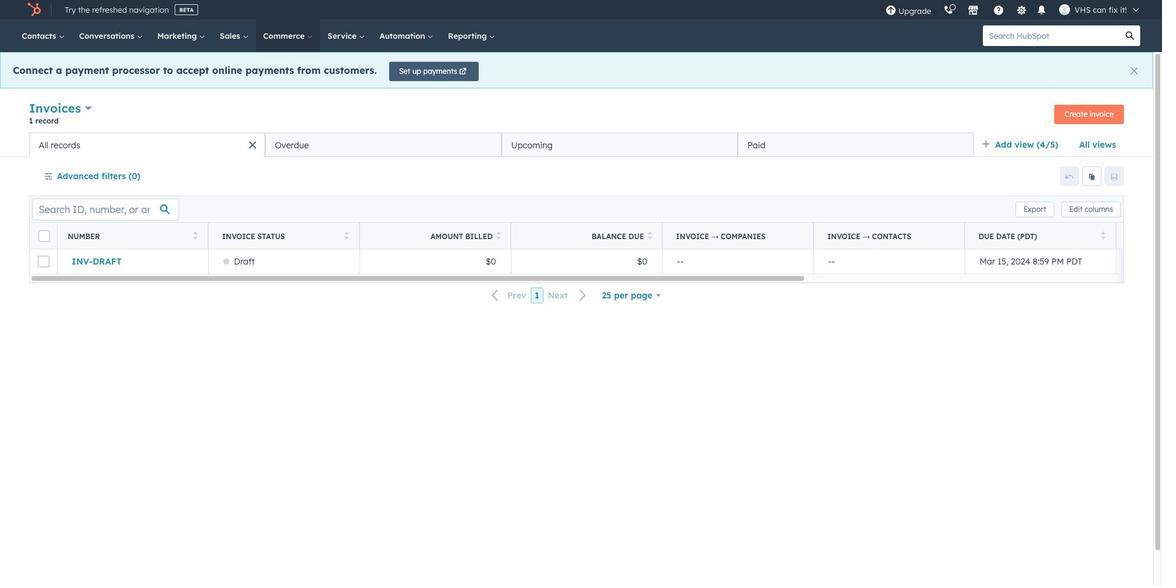 Task type: locate. For each thing, give the bounding box(es) containing it.
2 press to sort. image from the left
[[648, 231, 653, 240]]

menu
[[880, 0, 1148, 19]]

1 horizontal spatial press to sort. image
[[648, 231, 653, 240]]

1 press to sort. image from the left
[[497, 231, 501, 240]]

2 press to sort. image from the left
[[344, 231, 349, 240]]

press to sort. image
[[193, 231, 197, 240], [344, 231, 349, 240]]

5 press to sort. element from the left
[[1101, 231, 1106, 241]]

press to sort. image
[[497, 231, 501, 240], [648, 231, 653, 240], [1101, 231, 1106, 240]]

1 press to sort. image from the left
[[193, 231, 197, 240]]

0 horizontal spatial press to sort. image
[[193, 231, 197, 240]]

marketplaces image
[[968, 5, 979, 16]]

press to sort. image for third press to sort. element from right
[[497, 231, 501, 240]]

close image
[[1131, 67, 1139, 75]]

column header
[[663, 223, 815, 250], [814, 223, 966, 250]]

pagination navigation
[[485, 288, 594, 304]]

alert
[[0, 52, 1154, 88]]

1 horizontal spatial press to sort. image
[[344, 231, 349, 240]]

3 press to sort. image from the left
[[1101, 231, 1106, 240]]

2 horizontal spatial press to sort. image
[[1101, 231, 1106, 240]]

Search HubSpot search field
[[984, 25, 1121, 46]]

jer mill image
[[1060, 4, 1071, 15]]

banner
[[29, 99, 1125, 133]]

0 horizontal spatial press to sort. image
[[497, 231, 501, 240]]

press to sort. image for fifth press to sort. element
[[1101, 231, 1106, 240]]

press to sort. element
[[193, 231, 197, 241], [344, 231, 349, 241], [497, 231, 501, 241], [648, 231, 653, 241], [1101, 231, 1106, 241]]



Task type: describe. For each thing, give the bounding box(es) containing it.
2 column header from the left
[[814, 223, 966, 250]]

3 press to sort. element from the left
[[497, 231, 501, 241]]

4 press to sort. element from the left
[[648, 231, 653, 241]]

1 press to sort. element from the left
[[193, 231, 197, 241]]

2 press to sort. element from the left
[[344, 231, 349, 241]]

press to sort. image for 4th press to sort. element
[[648, 231, 653, 240]]

Search ID, number, or amount billed search field
[[32, 198, 179, 220]]

1 column header from the left
[[663, 223, 815, 250]]

press to sort. image for 4th press to sort. element from right
[[344, 231, 349, 240]]

press to sort. image for first press to sort. element
[[193, 231, 197, 240]]



Task type: vqa. For each thing, say whether or not it's contained in the screenshot.
second Press to sort. image from the right
yes



